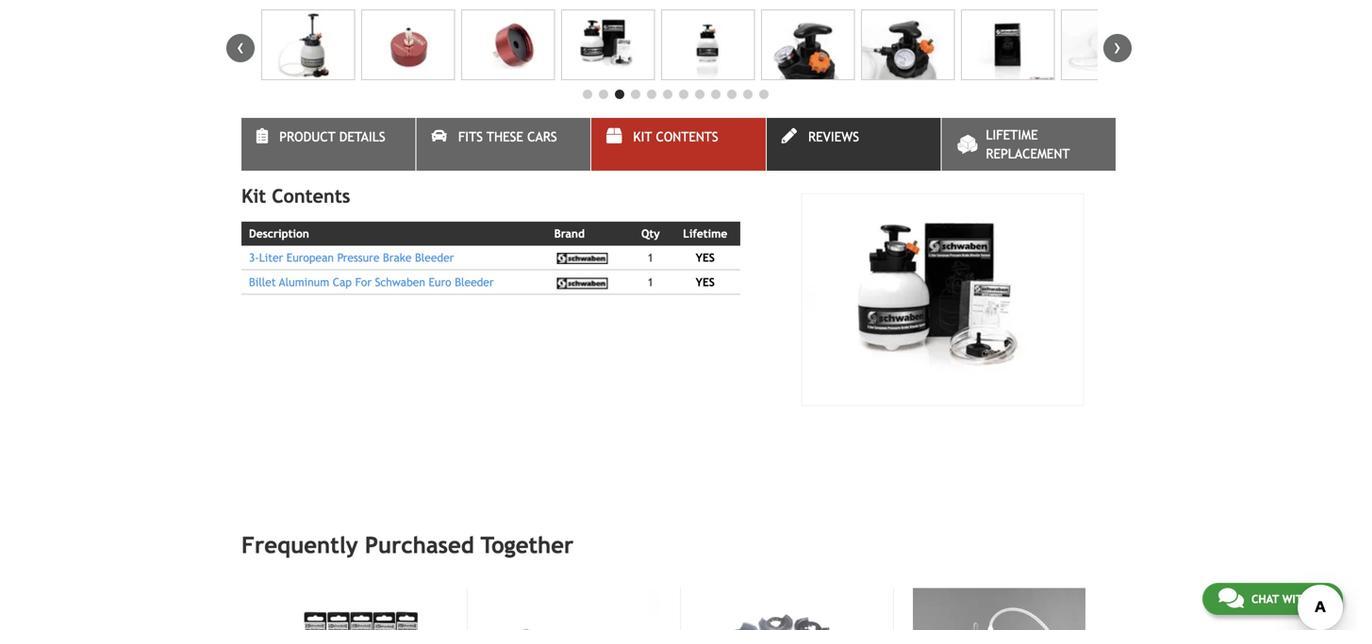 Task type: describe. For each thing, give the bounding box(es) containing it.
lifetime replacement link
[[942, 118, 1116, 171]]

schwaben - corporate logo image for 3-liter european pressure brake bleeder
[[554, 253, 611, 264]]

› link
[[1104, 34, 1132, 62]]

1 es#3125779 - 007237sch01aktkt - 3-liter premium european brake bleeder - comes complete with professional grade aluminum 45mm master cylinder cap adapter - schwaben - audi bmw volkswagen mercedes benz mini porsche image from the left
[[261, 10, 355, 80]]

8 es#3125779 - 007237sch01aktkt - 3-liter premium european brake bleeder - comes complete with professional grade aluminum 45mm master cylinder cap adapter - schwaben - audi bmw volkswagen mercedes benz mini porsche image from the left
[[962, 10, 1055, 80]]

comments image
[[1219, 587, 1245, 610]]

chat with us
[[1252, 593, 1328, 606]]

european
[[287, 251, 334, 264]]

3-
[[249, 251, 259, 264]]

brand
[[554, 227, 585, 240]]

product details
[[280, 129, 386, 145]]

lifetime replacement
[[986, 128, 1071, 162]]

drive belt serpentine tensioner tool - upgraded rubber grips image
[[487, 588, 660, 630]]

replacement
[[986, 146, 1071, 162]]

‹ link
[[226, 34, 255, 62]]

mercedes-benz coil spring compressor image
[[700, 588, 873, 630]]

3-liter european pressure brake bleeder link
[[249, 251, 454, 264]]

fits these cars
[[458, 129, 557, 145]]

billet aluminum cap for schwaben euro bleeder
[[249, 276, 494, 289]]

billet
[[249, 276, 276, 289]]

1 vertical spatial kit contents
[[242, 185, 350, 207]]

yes for billet aluminum cap for schwaben euro bleeder
[[696, 276, 715, 289]]

lifetime for lifetime replacement
[[986, 128, 1039, 143]]

0 vertical spatial bleeder
[[415, 251, 454, 264]]

description
[[249, 227, 309, 240]]

5 es#3125779 - 007237sch01aktkt - 3-liter premium european brake bleeder - comes complete with professional grade aluminum 45mm master cylinder cap adapter - schwaben - audi bmw volkswagen mercedes benz mini porsche image from the left
[[662, 10, 755, 80]]

1 for 3-liter european pressure brake bleeder
[[648, 251, 654, 264]]

‹
[[237, 34, 244, 59]]

brake
[[383, 251, 412, 264]]

1 for billet aluminum cap for schwaben euro bleeder
[[648, 276, 654, 289]]

4 es#3125779 - 007237sch01aktkt - 3-liter premium european brake bleeder - comes complete with professional grade aluminum 45mm master cylinder cap adapter - schwaben - audi bmw volkswagen mercedes benz mini porsche image from the left
[[561, 10, 655, 80]]

strut nut socket set - 5 piece image
[[273, 588, 446, 630]]

chat
[[1252, 593, 1280, 606]]

billet aluminum cap for schwaben euro bleeder link
[[249, 276, 494, 289]]

cars
[[528, 129, 557, 145]]

brake bleeder catch bottle image
[[913, 588, 1086, 630]]



Task type: locate. For each thing, give the bounding box(es) containing it.
schwaben
[[375, 276, 426, 289]]

2 schwaben - corporate logo image from the top
[[554, 278, 611, 289]]

contents inside 'link'
[[656, 129, 719, 145]]

es#2774831 - 007237sch01a - 3-liter european pressure brake bleeder - pressure bleed or flush your brake system on your european car like a pro with schwaben's brake bleeding system. - schwaben - audi bmw volkswagen mercedes benz mini porsche image
[[802, 194, 1085, 406]]

9 es#3125779 - 007237sch01aktkt - 3-liter premium european brake bleeder - comes complete with professional grade aluminum 45mm master cylinder cap adapter - schwaben - audi bmw volkswagen mercedes benz mini porsche image from the left
[[1062, 10, 1155, 80]]

3 es#3125779 - 007237sch01aktkt - 3-liter premium european brake bleeder - comes complete with professional grade aluminum 45mm master cylinder cap adapter - schwaben - audi bmw volkswagen mercedes benz mini porsche image from the left
[[461, 10, 555, 80]]

1 horizontal spatial lifetime
[[986, 128, 1039, 143]]

›
[[1115, 34, 1122, 59]]

yes for 3-liter european pressure brake bleeder
[[696, 251, 715, 264]]

kit inside 'link'
[[634, 129, 652, 145]]

1 vertical spatial schwaben - corporate logo image
[[554, 278, 611, 289]]

bleeder
[[415, 251, 454, 264], [455, 276, 494, 289]]

frequently
[[242, 532, 358, 559]]

yes
[[696, 251, 715, 264], [696, 276, 715, 289]]

1 yes from the top
[[696, 251, 715, 264]]

0 vertical spatial yes
[[696, 251, 715, 264]]

chat with us link
[[1203, 583, 1344, 615]]

0 horizontal spatial contents
[[272, 185, 350, 207]]

product
[[280, 129, 336, 145]]

euro
[[429, 276, 452, 289]]

1 vertical spatial kit
[[242, 185, 266, 207]]

0 horizontal spatial bleeder
[[415, 251, 454, 264]]

lifetime up replacement
[[986, 128, 1039, 143]]

7 es#3125779 - 007237sch01aktkt - 3-liter premium european brake bleeder - comes complete with professional grade aluminum 45mm master cylinder cap adapter - schwaben - audi bmw volkswagen mercedes benz mini porsche image from the left
[[862, 10, 955, 80]]

0 vertical spatial contents
[[656, 129, 719, 145]]

1
[[648, 251, 654, 264], [648, 276, 654, 289]]

1 vertical spatial yes
[[696, 276, 715, 289]]

2 yes from the top
[[696, 276, 715, 289]]

lifetime
[[986, 128, 1039, 143], [683, 227, 728, 240]]

product details link
[[242, 118, 416, 171]]

fits
[[458, 129, 483, 145]]

reviews link
[[767, 118, 941, 171]]

1 horizontal spatial kit
[[634, 129, 652, 145]]

2 1 from the top
[[648, 276, 654, 289]]

1 horizontal spatial kit contents
[[634, 129, 719, 145]]

1 vertical spatial contents
[[272, 185, 350, 207]]

kit
[[634, 129, 652, 145], [242, 185, 266, 207]]

1 1 from the top
[[648, 251, 654, 264]]

contents
[[656, 129, 719, 145], [272, 185, 350, 207]]

frequently purchased together
[[242, 532, 574, 559]]

1 schwaben - corporate logo image from the top
[[554, 253, 611, 264]]

aluminum
[[279, 276, 330, 289]]

liter
[[259, 251, 283, 264]]

es#3125779 - 007237sch01aktkt - 3-liter premium european brake bleeder - comes complete with professional grade aluminum 45mm master cylinder cap adapter - schwaben - audi bmw volkswagen mercedes benz mini porsche image
[[261, 10, 355, 80], [361, 10, 455, 80], [461, 10, 555, 80], [561, 10, 655, 80], [662, 10, 755, 80], [762, 10, 855, 80], [862, 10, 955, 80], [962, 10, 1055, 80], [1062, 10, 1155, 80]]

fits these cars link
[[417, 118, 591, 171]]

these
[[487, 129, 524, 145]]

0 vertical spatial 1
[[648, 251, 654, 264]]

schwaben - corporate logo image for billet aluminum cap for schwaben euro bleeder
[[554, 278, 611, 289]]

2 es#3125779 - 007237sch01aktkt - 3-liter premium european brake bleeder - comes complete with professional grade aluminum 45mm master cylinder cap adapter - schwaben - audi bmw volkswagen mercedes benz mini porsche image from the left
[[361, 10, 455, 80]]

1 vertical spatial bleeder
[[455, 276, 494, 289]]

3-liter european pressure brake bleeder
[[249, 251, 454, 264]]

bleeder right "euro"
[[455, 276, 494, 289]]

kit contents
[[634, 129, 719, 145], [242, 185, 350, 207]]

purchased
[[365, 532, 474, 559]]

us
[[1314, 593, 1328, 606]]

pressure
[[337, 251, 380, 264]]

1 vertical spatial 1
[[648, 276, 654, 289]]

0 vertical spatial kit
[[634, 129, 652, 145]]

1 horizontal spatial bleeder
[[455, 276, 494, 289]]

0 horizontal spatial lifetime
[[683, 227, 728, 240]]

for
[[355, 276, 372, 289]]

lifetime inside lifetime replacement
[[986, 128, 1039, 143]]

0 vertical spatial schwaben - corporate logo image
[[554, 253, 611, 264]]

lifetime right qty
[[683, 227, 728, 240]]

with
[[1283, 593, 1311, 606]]

cap
[[333, 276, 352, 289]]

lifetime for lifetime
[[683, 227, 728, 240]]

details
[[339, 129, 386, 145]]

0 vertical spatial kit contents
[[634, 129, 719, 145]]

1 vertical spatial lifetime
[[683, 227, 728, 240]]

reviews
[[809, 129, 860, 145]]

together
[[481, 532, 574, 559]]

0 horizontal spatial kit
[[242, 185, 266, 207]]

1 horizontal spatial contents
[[656, 129, 719, 145]]

kit contents link
[[592, 118, 766, 171]]

6 es#3125779 - 007237sch01aktkt - 3-liter premium european brake bleeder - comes complete with professional grade aluminum 45mm master cylinder cap adapter - schwaben - audi bmw volkswagen mercedes benz mini porsche image from the left
[[762, 10, 855, 80]]

kit contents inside 'link'
[[634, 129, 719, 145]]

0 horizontal spatial kit contents
[[242, 185, 350, 207]]

qty
[[642, 227, 660, 240]]

0 vertical spatial lifetime
[[986, 128, 1039, 143]]

schwaben - corporate logo image
[[554, 253, 611, 264], [554, 278, 611, 289]]

bleeder up "euro"
[[415, 251, 454, 264]]



Task type: vqa. For each thing, say whether or not it's contained in the screenshot.
Billet Aluminum Cap For Schwaben Euro Bleeder link
yes



